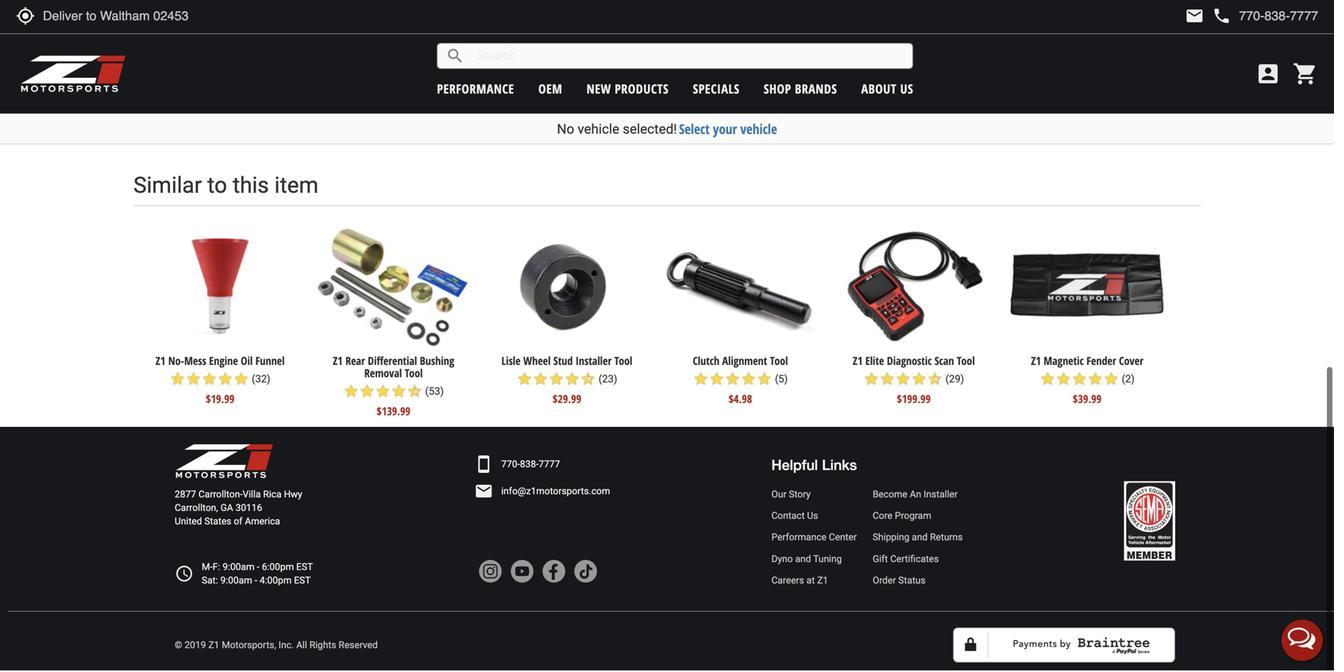 Task type: vqa. For each thing, say whether or not it's contained in the screenshot.
the left Hub
no



Task type: locate. For each thing, give the bounding box(es) containing it.
sat:
[[202, 577, 218, 588]]

tool up (23)
[[615, 355, 633, 370]]

- left the 4:00pm
[[255, 577, 257, 588]]

item
[[275, 174, 319, 200]]

(29)
[[946, 375, 965, 387]]

our
[[772, 491, 787, 502]]

30116
[[236, 504, 262, 516]]

and for returns
[[912, 534, 928, 545]]

1 horizontal spatial installer
[[924, 491, 958, 502]]

z1 left no-
[[156, 355, 166, 370]]

vehicle right your
[[741, 122, 777, 140]]

nismo
[[325, 60, 355, 75]]

z1 left elite
[[853, 355, 863, 370]]

shopping_cart
[[1293, 63, 1319, 88]]

$139.99
[[377, 405, 411, 421]]

z1 for removal
[[333, 355, 343, 370]]

core program
[[873, 512, 932, 524]]

email
[[474, 484, 494, 503]]

(53)
[[425, 387, 444, 399]]

z1 left rear
[[333, 355, 343, 370]]

1 horizontal spatial us
[[901, 82, 914, 99]]

Search search field
[[465, 45, 913, 70]]

elite
[[866, 355, 885, 370]]

0 horizontal spatial vehicle
[[578, 123, 620, 139]]

0 vertical spatial us
[[901, 82, 914, 99]]

0 horizontal spatial and
[[796, 556, 811, 567]]

become
[[873, 491, 908, 502]]

838-
[[520, 461, 539, 472]]

performance
[[772, 534, 827, 545]]

z1 inside z1 magnetic fender cover star star star star star (2) $39.99
[[1031, 355, 1041, 370]]

your
[[713, 122, 737, 140]]

and for tuning
[[796, 556, 811, 567]]

performance link
[[437, 82, 514, 99]]

2 horizontal spatial star_half
[[927, 373, 943, 389]]

our story
[[772, 491, 811, 502]]

order status
[[873, 577, 926, 588]]

gift certificates
[[873, 556, 939, 567]]

at
[[807, 577, 815, 588]]

tuning
[[814, 556, 842, 567]]

z1 right 2019
[[208, 642, 219, 653]]

1 vertical spatial and
[[796, 556, 811, 567]]

ga
[[221, 504, 233, 516]]

tool
[[615, 355, 633, 370], [770, 355, 788, 370], [957, 355, 975, 370], [405, 367, 423, 383]]

z1 inside z1 no-mess engine oil funnel star star star star star (32) $19.99
[[156, 355, 166, 370]]

specials link
[[693, 82, 740, 99]]

z1 inside z1 rear differential bushing removal tool star star star star star_half (53) $139.99
[[333, 355, 343, 370]]

shop brands
[[764, 82, 838, 99]]

z1 right at
[[818, 577, 829, 588]]

shipping and returns
[[873, 534, 963, 545]]

1 horizontal spatial star_half
[[580, 373, 596, 389]]

1 vertical spatial 9:00am
[[220, 577, 252, 588]]

helpful
[[772, 458, 818, 475]]

new products link
[[587, 82, 669, 99]]

7777
[[539, 461, 560, 472]]

star_half inside lisle wheel stud installer tool star star star star star_half (23) $29.99
[[580, 373, 596, 389]]

rights
[[310, 642, 336, 653]]

mail link
[[1186, 8, 1205, 27]]

oem link
[[539, 82, 563, 99]]

order status link
[[873, 576, 963, 590]]

0 vertical spatial 9:00am
[[223, 563, 255, 575]]

my_location
[[16, 8, 35, 27]]

new products
[[587, 82, 669, 99]]

star_half
[[580, 373, 596, 389], [927, 373, 943, 389], [407, 385, 423, 401]]

6-
[[406, 60, 414, 75]]

all
[[296, 642, 307, 653]]

helpful links
[[772, 458, 857, 475]]

z1 for star
[[1031, 355, 1041, 370]]

installer
[[576, 355, 612, 370], [924, 491, 958, 502]]

0 horizontal spatial installer
[[576, 355, 612, 370]]

differential
[[368, 355, 417, 370]]

dyno
[[772, 556, 793, 567]]

2019
[[185, 642, 206, 653]]

installer right an
[[924, 491, 958, 502]]

order
[[873, 577, 896, 588]]

z1 inside z1 elite diagnostic scan tool star star star star star_half (29) $199.99
[[853, 355, 863, 370]]

tool up (5)
[[770, 355, 788, 370]]

socket
[[873, 72, 902, 87]]

star_half left (23)
[[580, 373, 596, 389]]

z1 motorsports logo image
[[20, 56, 127, 95]]

0 vertical spatial est
[[296, 563, 313, 575]]

star
[[170, 373, 186, 389], [186, 373, 202, 389], [202, 373, 218, 389], [218, 373, 233, 389], [233, 373, 249, 389], [517, 373, 533, 389], [533, 373, 549, 389], [549, 373, 565, 389], [565, 373, 580, 389], [693, 373, 709, 389], [709, 373, 725, 389], [725, 373, 741, 389], [741, 373, 757, 389], [757, 373, 773, 389], [864, 373, 880, 389], [880, 373, 896, 389], [896, 373, 912, 389], [912, 373, 927, 389], [1040, 373, 1056, 389], [1056, 373, 1072, 389], [1072, 373, 1088, 389], [1088, 373, 1104, 389], [1104, 373, 1120, 389], [343, 385, 359, 401], [359, 385, 375, 401], [375, 385, 391, 401], [391, 385, 407, 401]]

star_half for lisle wheel stud installer tool star star star star star_half (23) $29.99
[[580, 373, 596, 389]]

$7.65
[[382, 110, 406, 125]]

est right the 4:00pm
[[294, 577, 311, 588]]

our story link
[[772, 490, 857, 503]]

become an installer
[[873, 491, 958, 502]]

vehicle right no
[[578, 123, 620, 139]]

6:00pm
[[262, 563, 294, 575]]

mail phone
[[1186, 8, 1232, 27]]

770-838-7777 link
[[502, 459, 560, 473]]

vehicle inside no vehicle selected! select your vehicle
[[578, 123, 620, 139]]

access_time m-f: 9:00am - 6:00pm est sat: 9:00am - 4:00pm est
[[175, 563, 313, 588]]

star_half inside z1 elite diagnostic scan tool star star star star star_half (29) $199.99
[[927, 373, 943, 389]]

and down "core program" link
[[912, 534, 928, 545]]

9:00am
[[223, 563, 255, 575], [220, 577, 252, 588]]

z1 left magnetic
[[1031, 355, 1041, 370]]

4:00pm
[[260, 577, 292, 588]]

no-
[[168, 355, 184, 370]]

vehicle
[[741, 122, 777, 140], [578, 123, 620, 139]]

z1 company logo image
[[175, 445, 274, 482]]

careers at z1 link
[[772, 576, 857, 590]]

returns
[[930, 534, 963, 545]]

est
[[296, 563, 313, 575], [294, 577, 311, 588]]

z1 elite diagnostic scan tool star star star star star_half (29) $199.99
[[853, 355, 975, 408]]

star_half left "(29)" at the bottom of the page
[[927, 373, 943, 389]]

tool inside clutch alignment tool star star star star star (5) $4.98
[[770, 355, 788, 370]]

aluminum
[[358, 60, 403, 75]]

est right the 6:00pm
[[296, 563, 313, 575]]

9:00am right sat:
[[220, 577, 252, 588]]

contact us
[[772, 512, 819, 524]]

speed
[[414, 60, 440, 75]]

0 horizontal spatial us
[[807, 512, 819, 524]]

program
[[895, 512, 932, 524]]

9:00am right f:
[[223, 563, 255, 575]]

tool inside lisle wheel stud installer tool star star star star star_half (23) $29.99
[[615, 355, 633, 370]]

and right dyno
[[796, 556, 811, 567]]

info@z1motorsports.com
[[502, 488, 610, 499]]

star_half left (53)
[[407, 385, 423, 401]]

1 horizontal spatial and
[[912, 534, 928, 545]]

and inside 'link'
[[912, 534, 928, 545]]

become an installer link
[[873, 490, 963, 503]]

lisle
[[502, 355, 521, 370]]

0 vertical spatial -
[[257, 563, 260, 575]]

tool right removal
[[405, 367, 423, 383]]

emblem
[[394, 72, 429, 87]]

© 2019 z1 motorsports, inc. all rights reserved
[[175, 642, 378, 653]]

tool up "(29)" at the bottom of the page
[[957, 355, 975, 370]]

- left the 6:00pm
[[257, 563, 260, 575]]

certificates
[[891, 556, 939, 567]]

1 vertical spatial est
[[294, 577, 311, 588]]

contact
[[772, 512, 805, 524]]

0 vertical spatial installer
[[576, 355, 612, 370]]

carrollton,
[[175, 504, 218, 516]]

access_time
[[175, 566, 194, 585]]

nismo aluminum 6-speed shift pattern emblem (7) $7.65
[[325, 60, 463, 125]]

gift certificates link
[[873, 554, 963, 568]]

z1 rear differential bushing removal tool star star star star star_half (53) $139.99
[[333, 355, 455, 421]]

contact us link
[[772, 511, 857, 525]]

installer up (23)
[[576, 355, 612, 370]]

1 vertical spatial us
[[807, 512, 819, 524]]

email info@z1motorsports.com
[[474, 484, 610, 503]]

shop brands link
[[764, 82, 838, 99]]

0 vertical spatial and
[[912, 534, 928, 545]]

0 horizontal spatial star_half
[[407, 385, 423, 401]]



Task type: describe. For each thing, give the bounding box(es) containing it.
an
[[910, 491, 922, 502]]

facebook link image
[[542, 562, 566, 586]]

dyno and tuning
[[772, 556, 842, 567]]

performance center
[[772, 534, 857, 545]]

milwaukee shockwave 3pc impact socket adapter set $10.47
[[836, 60, 992, 105]]

reserved
[[339, 642, 378, 653]]

careers
[[772, 577, 805, 588]]

star_half inside z1 rear differential bushing removal tool star star star star star_half (53) $139.99
[[407, 385, 423, 401]]

select your vehicle link
[[679, 122, 777, 140]]

rear
[[346, 355, 365, 370]]

core program link
[[873, 511, 963, 525]]

united
[[175, 518, 202, 529]]

about
[[862, 82, 897, 99]]

$19.99
[[206, 393, 235, 408]]

removal
[[364, 367, 402, 383]]

magnetic
[[1044, 355, 1084, 370]]

dyno and tuning link
[[772, 554, 857, 568]]

performance center link
[[772, 533, 857, 546]]

youtube link image
[[510, 562, 534, 586]]

pattern
[[359, 72, 391, 87]]

impact
[[962, 60, 992, 75]]

$39.99
[[1073, 393, 1102, 408]]

shopping_cart link
[[1289, 63, 1319, 88]]

z1 for tool
[[853, 355, 863, 370]]

f:
[[213, 563, 220, 575]]

scan
[[935, 355, 955, 370]]

lisle wheel stud installer tool star star star star star_half (23) $29.99
[[502, 355, 633, 408]]

2877
[[175, 491, 196, 502]]

us for about us
[[901, 82, 914, 99]]

set
[[942, 72, 955, 87]]

$4.98
[[729, 393, 753, 408]]

$199.99
[[897, 393, 931, 408]]

(23)
[[599, 375, 618, 387]]

tiktok link image
[[574, 562, 598, 586]]

oil
[[241, 355, 253, 370]]

m-
[[202, 563, 213, 575]]

z1 magnetic fender cover star star star star star (2) $39.99
[[1031, 355, 1144, 408]]

status
[[899, 577, 926, 588]]

center
[[829, 534, 857, 545]]

fender
[[1087, 355, 1117, 370]]

links
[[822, 458, 857, 475]]

phone link
[[1213, 8, 1319, 27]]

tool inside z1 rear differential bushing removal tool star star star star star_half (53) $139.99
[[405, 367, 423, 383]]

us for contact us
[[807, 512, 819, 524]]

account_box
[[1256, 63, 1281, 88]]

z1 for oil
[[156, 355, 166, 370]]

similar to this item
[[133, 174, 319, 200]]

shipping
[[873, 534, 910, 545]]

about us
[[862, 82, 914, 99]]

shift
[[443, 60, 463, 75]]

carrollton-
[[199, 491, 243, 502]]

$10.47
[[900, 90, 929, 105]]

bushing
[[420, 355, 455, 370]]

to
[[207, 174, 227, 200]]

shockwave
[[888, 60, 941, 75]]

milwaukee
[[836, 60, 885, 75]]

diagnostic
[[887, 355, 932, 370]]

1 vertical spatial installer
[[924, 491, 958, 502]]

tool inside z1 elite diagnostic scan tool star star star star star_half (29) $199.99
[[957, 355, 975, 370]]

careers at z1
[[772, 577, 829, 588]]

installer inside lisle wheel stud installer tool star star star star star_half (23) $29.99
[[576, 355, 612, 370]]

$29.99
[[553, 393, 582, 408]]

1 horizontal spatial vehicle
[[741, 122, 777, 140]]

no vehicle selected! select your vehicle
[[557, 122, 777, 140]]

instagram link image
[[478, 562, 502, 586]]

z1 no-mess engine oil funnel star star star star star (32) $19.99
[[156, 355, 285, 408]]

selected!
[[623, 123, 677, 139]]

wheel
[[524, 355, 551, 370]]

similar
[[133, 174, 202, 200]]

(32)
[[252, 375, 271, 387]]

clutch
[[693, 355, 720, 370]]

inc.
[[279, 642, 294, 653]]

motorsports,
[[222, 642, 276, 653]]

villa
[[243, 491, 261, 502]]

star_half for z1 elite diagnostic scan tool star star star star star_half (29) $199.99
[[927, 373, 943, 389]]

3pc
[[943, 60, 959, 75]]

1 vertical spatial -
[[255, 577, 257, 588]]

oem
[[539, 82, 563, 99]]

smartphone 770-838-7777
[[474, 457, 560, 476]]

adapter
[[904, 72, 939, 87]]

new
[[587, 82, 611, 99]]

sema member logo image
[[1124, 483, 1176, 563]]

smartphone
[[474, 457, 494, 476]]

america
[[245, 518, 280, 529]]

gift
[[873, 556, 888, 567]]



